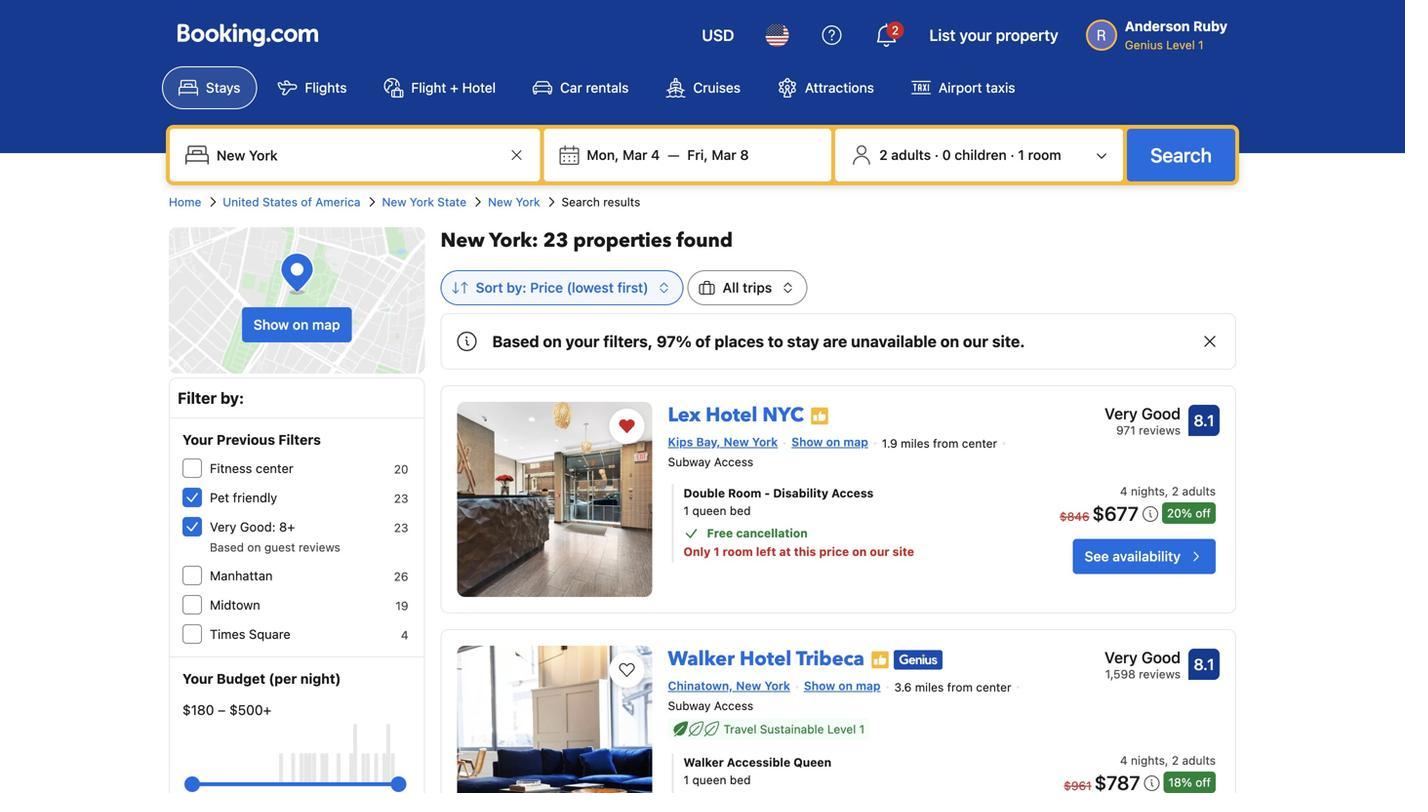 Task type: locate. For each thing, give the bounding box(es) containing it.
new down walker hotel tribeca
[[736, 679, 761, 693]]

8.1 right very good 1,598 reviews
[[1194, 655, 1215, 674]]

kips bay, new york
[[668, 435, 778, 449]]

reviews
[[1139, 424, 1181, 437], [299, 541, 340, 554], [1139, 668, 1181, 681]]

your for your previous filters
[[183, 432, 213, 448]]

from inside 1.9 miles from center subway access
[[933, 437, 959, 450]]

see availability link
[[1073, 539, 1216, 575]]

from for lex hotel nyc
[[933, 437, 959, 450]]

airport
[[939, 80, 982, 96]]

0 vertical spatial scored 8.1 element
[[1189, 405, 1220, 436]]

mar right mon,
[[623, 147, 648, 163]]

new down the state
[[441, 227, 485, 254]]

states
[[263, 195, 298, 209]]

reviews inside very good 971 reviews
[[1139, 424, 1181, 437]]

very down pet
[[210, 520, 236, 534]]

1 vertical spatial 23
[[394, 492, 408, 506]]

0 vertical spatial bed
[[730, 504, 751, 518]]

queen for walker
[[692, 774, 727, 787]]

1 vertical spatial from
[[947, 681, 973, 694]]

center right 3.6
[[976, 681, 1012, 694]]

0 horizontal spatial search
[[562, 195, 600, 209]]

search results
[[562, 195, 641, 209]]

1 vertical spatial 1 queen bed
[[684, 774, 751, 787]]

· right "children"
[[1010, 147, 1015, 163]]

2 mar from the left
[[712, 147, 737, 163]]

bed
[[730, 504, 751, 518], [730, 774, 751, 787]]

+
[[450, 80, 459, 96]]

2 vertical spatial center
[[976, 681, 1012, 694]]

your left filters, at top
[[566, 332, 600, 351]]

1 vertical spatial map
[[844, 435, 868, 449]]

booking.com image
[[178, 23, 318, 47]]

1 off from the top
[[1196, 507, 1211, 520]]

hotel up kips bay, new york
[[706, 402, 758, 429]]

0 vertical spatial our
[[963, 332, 989, 351]]

4 nights , 2 adults up 18%
[[1120, 754, 1216, 768]]

0 vertical spatial very good element
[[1105, 402, 1181, 426]]

room
[[1028, 147, 1062, 163], [723, 545, 753, 559]]

our left site.
[[963, 332, 989, 351]]

2 good from the top
[[1142, 649, 1181, 667]]

1 vertical spatial room
[[723, 545, 753, 559]]

(per
[[269, 671, 297, 687]]

1 queen from the top
[[692, 504, 727, 518]]

chinatown,
[[668, 679, 733, 693]]

center inside 3.6 miles from center subway access
[[976, 681, 1012, 694]]

2 vertical spatial reviews
[[1139, 668, 1181, 681]]

1 vertical spatial level
[[827, 723, 856, 737]]

0 vertical spatial walker
[[668, 646, 735, 673]]

previous
[[217, 432, 275, 448]]

8.1 right very good 971 reviews
[[1194, 411, 1215, 430]]

1 mar from the left
[[623, 147, 648, 163]]

2 your from the top
[[183, 671, 213, 687]]

queen
[[794, 756, 832, 770]]

state
[[438, 195, 467, 209]]

pet
[[210, 490, 229, 505]]

this property is part of our preferred partner program. it's committed to providing excellent service and good value. it'll pay us a higher commission if you make a booking. image
[[810, 407, 829, 426]]

1 horizontal spatial ·
[[1010, 147, 1015, 163]]

walker up chinatown,
[[668, 646, 735, 673]]

based down sort
[[492, 332, 539, 351]]

travel
[[724, 723, 757, 737]]

double room - disability access
[[684, 487, 874, 500]]

ruby
[[1193, 18, 1228, 34]]

reviews right guest
[[299, 541, 340, 554]]

1 vertical spatial your
[[566, 332, 600, 351]]

18% off
[[1169, 776, 1211, 790]]

1 , from the top
[[1165, 485, 1169, 498]]

adults up 20% off
[[1182, 485, 1216, 498]]

0 horizontal spatial our
[[870, 545, 890, 559]]

miles right 3.6
[[915, 681, 944, 694]]

of right states
[[301, 195, 312, 209]]

1 vertical spatial center
[[256, 461, 294, 476]]

1 good from the top
[[1142, 405, 1181, 423]]

0 vertical spatial based
[[492, 332, 539, 351]]

1 vertical spatial queen
[[692, 774, 727, 787]]

2 vertical spatial adults
[[1182, 754, 1216, 768]]

1 vertical spatial show
[[792, 435, 823, 449]]

2 8.1 from the top
[[1194, 655, 1215, 674]]

based for based on guest reviews
[[210, 541, 244, 554]]

reviews right 1,598
[[1139, 668, 1181, 681]]

this property is part of our preferred partner program. it's committed to providing excellent service and good value. it'll pay us a higher commission if you make a booking. image
[[810, 407, 829, 426], [870, 651, 890, 670], [870, 651, 890, 670]]

0 vertical spatial off
[[1196, 507, 1211, 520]]

accessible
[[727, 756, 791, 770]]

1 horizontal spatial of
[[696, 332, 711, 351]]

1 vertical spatial our
[[870, 545, 890, 559]]

1 subway from the top
[[668, 455, 711, 469]]

0 vertical spatial center
[[962, 437, 997, 450]]

group
[[192, 769, 399, 793]]

room down the free
[[723, 545, 753, 559]]

your down 'filter'
[[183, 432, 213, 448]]

1 queen bed for lex
[[684, 504, 751, 518]]

bay,
[[696, 435, 721, 449]]

center for lex hotel nyc
[[962, 437, 997, 450]]

york down nyc
[[752, 435, 778, 449]]

1 up walker accessible queen link
[[859, 723, 865, 737]]

mar left 8 at the top
[[712, 147, 737, 163]]

based
[[492, 332, 539, 351], [210, 541, 244, 554]]

times
[[210, 627, 245, 642]]

search for search
[[1151, 143, 1212, 166]]

0 vertical spatial show
[[254, 317, 289, 333]]

1 vertical spatial hotel
[[706, 402, 758, 429]]

adults for $961
[[1182, 754, 1216, 768]]

1 vertical spatial off
[[1196, 776, 1211, 790]]

search results updated. new york: 23 properties found. applied filters: pet friendly, very good: 8+, free cancellation, guests' favorite area, adapted bath. element
[[441, 227, 1237, 255]]

nights for 20%
[[1131, 485, 1165, 498]]

search inside search button
[[1151, 143, 1212, 166]]

8.1 for walker hotel tribeca
[[1194, 655, 1215, 674]]

1 queen bed for walker
[[684, 774, 751, 787]]

2 inside dropdown button
[[880, 147, 888, 163]]

2 vertical spatial show
[[804, 679, 835, 693]]

your account menu anderson ruby genius level 1 element
[[1086, 9, 1236, 54]]

nights down 1,598
[[1131, 754, 1165, 768]]

0 vertical spatial 1 queen bed
[[684, 504, 751, 518]]

1 horizontal spatial mar
[[712, 147, 737, 163]]

8.1
[[1194, 411, 1215, 430], [1194, 655, 1215, 674]]

level down 3.6 miles from center subway access
[[827, 723, 856, 737]]

4 nights , 2 adults
[[1120, 485, 1216, 498], [1120, 754, 1216, 768]]

hotel for lex
[[706, 402, 758, 429]]

1 horizontal spatial based
[[492, 332, 539, 351]]

adults
[[891, 147, 931, 163], [1182, 485, 1216, 498], [1182, 754, 1216, 768]]

0 vertical spatial level
[[1166, 38, 1195, 52]]

your right list
[[960, 26, 992, 44]]

access down chinatown, new york
[[714, 699, 754, 713]]

1 horizontal spatial by:
[[507, 280, 527, 296]]

car rentals link
[[516, 66, 646, 109]]

good inside very good 1,598 reviews
[[1142, 649, 1181, 667]]

2 vertical spatial hotel
[[740, 646, 792, 673]]

0 vertical spatial show on map
[[254, 317, 340, 333]]

walker inside walker accessible queen link
[[684, 756, 724, 770]]

0 vertical spatial room
[[1028, 147, 1062, 163]]

0 vertical spatial hotel
[[462, 80, 496, 96]]

1 vertical spatial access
[[832, 487, 874, 500]]

adults for $846
[[1182, 485, 1216, 498]]

cruises
[[693, 80, 741, 96]]

adults up 18% off
[[1182, 754, 1216, 768]]

8+
[[279, 520, 295, 534]]

center inside 1.9 miles from center subway access
[[962, 437, 997, 450]]

0 vertical spatial from
[[933, 437, 959, 450]]

very up 1,598
[[1105, 649, 1138, 667]]

0 vertical spatial adults
[[891, 147, 931, 163]]

2
[[892, 23, 899, 37], [880, 147, 888, 163], [1172, 485, 1179, 498], [1172, 754, 1179, 768]]

Where are you going? field
[[209, 138, 505, 173]]

off for 20% off
[[1196, 507, 1211, 520]]

1 vertical spatial miles
[[915, 681, 944, 694]]

new york: 23 properties found
[[441, 227, 733, 254]]

good inside very good 971 reviews
[[1142, 405, 1181, 423]]

your budget (per night)
[[183, 671, 341, 687]]

subway down "kips"
[[668, 455, 711, 469]]

from right 3.6
[[947, 681, 973, 694]]

of right 97%
[[696, 332, 711, 351]]

1 queen bed down double
[[684, 504, 751, 518]]

, for 18%
[[1165, 754, 1169, 768]]

very good element
[[1105, 402, 1181, 426], [1105, 646, 1181, 669]]

adults left 0
[[891, 147, 931, 163]]

attractions link
[[761, 66, 891, 109]]

access for nyc
[[714, 455, 754, 469]]

center for walker hotel tribeca
[[976, 681, 1012, 694]]

subway inside 1.9 miles from center subway access
[[668, 455, 711, 469]]

0 vertical spatial 23
[[543, 227, 568, 254]]

property
[[996, 26, 1059, 44]]

1 bed from the top
[[730, 504, 751, 518]]

walker down the travel in the right bottom of the page
[[684, 756, 724, 770]]

2 left 0
[[880, 147, 888, 163]]

scored 8.1 element
[[1189, 405, 1220, 436], [1189, 649, 1220, 680]]

this property is part of our preferred partner program. it's committed to providing excellent service and good value. it'll pay us a higher commission if you make a booking. image for tribeca
[[870, 651, 890, 670]]

1 vertical spatial 8.1
[[1194, 655, 1215, 674]]

1 4 nights , 2 adults from the top
[[1120, 485, 1216, 498]]

1 very good element from the top
[[1105, 402, 1181, 426]]

off for 18% off
[[1196, 776, 1211, 790]]

1 vertical spatial scored 8.1 element
[[1189, 649, 1220, 680]]

2 4 nights , 2 adults from the top
[[1120, 754, 1216, 768]]

first)
[[617, 280, 649, 296]]

23 right york:
[[543, 227, 568, 254]]

level inside anderson ruby genius level 1
[[1166, 38, 1195, 52]]

york left the state
[[410, 195, 434, 209]]

off right '20%'
[[1196, 507, 1211, 520]]

free cancellation
[[707, 527, 808, 540]]

walker inside walker hotel tribeca link
[[668, 646, 735, 673]]

very for walker hotel tribeca
[[1105, 649, 1138, 667]]

taxis
[[986, 80, 1016, 96]]

2 vertical spatial access
[[714, 699, 754, 713]]

queen down walker accessible queen
[[692, 774, 727, 787]]

2 vertical spatial very
[[1105, 649, 1138, 667]]

york up york:
[[516, 195, 540, 209]]

0 vertical spatial 4 nights , 2 adults
[[1120, 485, 1216, 498]]

1 horizontal spatial search
[[1151, 143, 1212, 166]]

0 vertical spatial nights
[[1131, 485, 1165, 498]]

1 vertical spatial ,
[[1165, 754, 1169, 768]]

2 , from the top
[[1165, 754, 1169, 768]]

your
[[960, 26, 992, 44], [566, 332, 600, 351]]

on
[[293, 317, 309, 333], [543, 332, 562, 351], [941, 332, 959, 351], [826, 435, 841, 449], [247, 541, 261, 554], [852, 545, 867, 559], [839, 679, 853, 693]]

2 scored 8.1 element from the top
[[1189, 649, 1220, 680]]

1 vertical spatial bed
[[730, 774, 751, 787]]

0 vertical spatial miles
[[901, 437, 930, 450]]

1 vertical spatial search
[[562, 195, 600, 209]]

0 vertical spatial 8.1
[[1194, 411, 1215, 430]]

4 down 1,598
[[1120, 754, 1128, 768]]

lex
[[668, 402, 701, 429]]

walker
[[668, 646, 735, 673], [684, 756, 724, 770]]

1 horizontal spatial your
[[960, 26, 992, 44]]

0 horizontal spatial mar
[[623, 147, 648, 163]]

our
[[963, 332, 989, 351], [870, 545, 890, 559]]

miles inside 1.9 miles from center subway access
[[901, 437, 930, 450]]

0 horizontal spatial based
[[210, 541, 244, 554]]

bed down walker accessible queen
[[730, 774, 751, 787]]

very inside very good 1,598 reviews
[[1105, 649, 1138, 667]]

1 vertical spatial nights
[[1131, 754, 1165, 768]]

map for lex hotel nyc
[[844, 435, 868, 449]]

3.6
[[894, 681, 912, 694]]

miles right 1.9
[[901, 437, 930, 450]]

2 left list
[[892, 23, 899, 37]]

hotel up chinatown, new york
[[740, 646, 792, 673]]

0 horizontal spatial ·
[[935, 147, 939, 163]]

by:
[[507, 280, 527, 296], [220, 389, 244, 407]]

subway for lex
[[668, 455, 711, 469]]

to
[[768, 332, 783, 351]]

very good element for nyc
[[1105, 402, 1181, 426]]

off
[[1196, 507, 1211, 520], [1196, 776, 1211, 790]]

0 vertical spatial queen
[[692, 504, 727, 518]]

your up "$180"
[[183, 671, 213, 687]]

hotel right +
[[462, 80, 496, 96]]

1 down ruby
[[1198, 38, 1204, 52]]

scored 8.1 element right very good 971 reviews
[[1189, 405, 1220, 436]]

york
[[410, 195, 434, 209], [516, 195, 540, 209], [752, 435, 778, 449], [765, 679, 790, 693]]

center up friendly
[[256, 461, 294, 476]]

23 down 20
[[394, 492, 408, 506]]

1 horizontal spatial room
[[1028, 147, 1062, 163]]

2 very good element from the top
[[1105, 646, 1181, 669]]

1 down walker accessible queen
[[684, 774, 689, 787]]

genius discounts available at this property. image
[[894, 651, 943, 670], [894, 651, 943, 670]]

miles inside 3.6 miles from center subway access
[[915, 681, 944, 694]]

1 vertical spatial your
[[183, 671, 213, 687]]

0 horizontal spatial level
[[827, 723, 856, 737]]

very
[[1105, 405, 1138, 423], [210, 520, 236, 534], [1105, 649, 1138, 667]]

4 up $677
[[1120, 485, 1128, 498]]

search for search results
[[562, 195, 600, 209]]

off right 18%
[[1196, 776, 1211, 790]]

1 8.1 from the top
[[1194, 411, 1215, 430]]

1 horizontal spatial our
[[963, 332, 989, 351]]

1 queen bed down walker accessible queen
[[684, 774, 751, 787]]

0 vertical spatial of
[[301, 195, 312, 209]]

8.1 for lex hotel nyc
[[1194, 411, 1215, 430]]

23 up 26
[[394, 521, 408, 535]]

1.9
[[882, 437, 898, 450]]

1 vertical spatial by:
[[220, 389, 244, 407]]

0 vertical spatial by:
[[507, 280, 527, 296]]

2 inside 'dropdown button'
[[892, 23, 899, 37]]

0 vertical spatial your
[[183, 432, 213, 448]]

level down anderson
[[1166, 38, 1195, 52]]

walker accessible queen link
[[684, 754, 1014, 772]]

1 vertical spatial very good element
[[1105, 646, 1181, 669]]

0 vertical spatial access
[[714, 455, 754, 469]]

bed down the room
[[730, 504, 751, 518]]

access inside double room - disability access link
[[832, 487, 874, 500]]

1 vertical spatial walker
[[684, 756, 724, 770]]

from inside 3.6 miles from center subway access
[[947, 681, 973, 694]]

united states of america
[[223, 195, 361, 209]]

1 vertical spatial based
[[210, 541, 244, 554]]

nights
[[1131, 485, 1165, 498], [1131, 754, 1165, 768]]

nights up $677
[[1131, 485, 1165, 498]]

times square
[[210, 627, 291, 642]]

walker for walker accessible queen
[[684, 756, 724, 770]]

new for new york
[[488, 195, 512, 209]]

0 vertical spatial search
[[1151, 143, 1212, 166]]

0 horizontal spatial by:
[[220, 389, 244, 407]]

good for walker hotel tribeca
[[1142, 649, 1181, 667]]

search
[[1151, 143, 1212, 166], [562, 195, 600, 209]]

0 vertical spatial ,
[[1165, 485, 1169, 498]]

new up york:
[[488, 195, 512, 209]]

20
[[394, 463, 408, 476]]

our left the site
[[870, 545, 890, 559]]

1 1 queen bed from the top
[[684, 504, 751, 518]]

1 inside anderson ruby genius level 1
[[1198, 38, 1204, 52]]

results
[[603, 195, 641, 209]]

0 vertical spatial good
[[1142, 405, 1181, 423]]

by: right 'filter'
[[220, 389, 244, 407]]

2 vertical spatial show on map
[[804, 679, 881, 693]]

room
[[728, 487, 762, 500]]

0 vertical spatial map
[[312, 317, 340, 333]]

subway inside 3.6 miles from center subway access
[[668, 699, 711, 713]]

2 off from the top
[[1196, 776, 1211, 790]]

reviews inside very good 1,598 reviews
[[1139, 668, 1181, 681]]

reviews right 971
[[1139, 424, 1181, 437]]

new right "america"
[[382, 195, 406, 209]]

pet friendly
[[210, 490, 277, 505]]

very up 971
[[1105, 405, 1138, 423]]

subway down chinatown,
[[668, 699, 711, 713]]

very inside very good 971 reviews
[[1105, 405, 1138, 423]]

cruises link
[[649, 66, 757, 109]]

show on map
[[254, 317, 340, 333], [792, 435, 868, 449], [804, 679, 881, 693]]

1 right "children"
[[1018, 147, 1025, 163]]

good for lex hotel nyc
[[1142, 405, 1181, 423]]

· left 0
[[935, 147, 939, 163]]

1 scored 8.1 element from the top
[[1189, 405, 1220, 436]]

show on map inside button
[[254, 317, 340, 333]]

2 vertical spatial 23
[[394, 521, 408, 535]]

4 nights , 2 adults up '20%'
[[1120, 485, 1216, 498]]

very good: 8+
[[210, 520, 295, 534]]

1 your from the top
[[183, 432, 213, 448]]

1 vertical spatial adults
[[1182, 485, 1216, 498]]

1 horizontal spatial level
[[1166, 38, 1195, 52]]

walker for walker hotel tribeca
[[668, 646, 735, 673]]

access down kips bay, new york
[[714, 455, 754, 469]]

from right 1.9
[[933, 437, 959, 450]]

usd
[[702, 26, 734, 44]]

queen down double
[[692, 504, 727, 518]]

show
[[254, 317, 289, 333], [792, 435, 823, 449], [804, 679, 835, 693]]

·
[[935, 147, 939, 163], [1010, 147, 1015, 163]]

rentals
[[586, 80, 629, 96]]

scored 8.1 element right very good 1,598 reviews
[[1189, 649, 1220, 680]]

1 vertical spatial show on map
[[792, 435, 868, 449]]

2 1 queen bed from the top
[[684, 774, 751, 787]]

2 vertical spatial map
[[856, 679, 881, 693]]

2 subway from the top
[[668, 699, 711, 713]]

your
[[183, 432, 213, 448], [183, 671, 213, 687]]

room right "children"
[[1028, 147, 1062, 163]]

based up manhattan
[[210, 541, 244, 554]]

1 vertical spatial subway
[[668, 699, 711, 713]]

sort by: price (lowest first)
[[476, 280, 649, 296]]

1 vertical spatial 4 nights , 2 adults
[[1120, 754, 1216, 768]]

bed for lex
[[730, 504, 751, 518]]

center right 1.9
[[962, 437, 997, 450]]

1 vertical spatial good
[[1142, 649, 1181, 667]]

0 vertical spatial subway
[[668, 455, 711, 469]]

by: for filter
[[220, 389, 244, 407]]

new for new york: 23 properties found
[[441, 227, 485, 254]]

filter
[[178, 389, 217, 407]]

$180 – $500+
[[183, 702, 272, 718]]

20%
[[1167, 507, 1192, 520]]

access down 1.9 miles from center subway access
[[832, 487, 874, 500]]

2 nights from the top
[[1131, 754, 1165, 768]]

very good element for tribeca
[[1105, 646, 1181, 669]]

2 queen from the top
[[692, 774, 727, 787]]

0 vertical spatial reviews
[[1139, 424, 1181, 437]]

0 vertical spatial very
[[1105, 405, 1138, 423]]

access inside 1.9 miles from center subway access
[[714, 455, 754, 469]]

map for walker hotel tribeca
[[856, 679, 881, 693]]

2 bed from the top
[[730, 774, 751, 787]]

cancellation
[[736, 527, 808, 540]]

fri, mar 8 button
[[680, 138, 757, 173]]

list your property
[[930, 26, 1059, 44]]

by: right sort
[[507, 280, 527, 296]]

1 nights from the top
[[1131, 485, 1165, 498]]

access inside 3.6 miles from center subway access
[[714, 699, 754, 713]]



Task type: describe. For each thing, give the bounding box(es) containing it.
guest
[[264, 541, 295, 554]]

scored 8.1 element for nyc
[[1189, 405, 1220, 436]]

—
[[668, 147, 680, 163]]

show inside button
[[254, 317, 289, 333]]

list
[[930, 26, 956, 44]]

children
[[955, 147, 1007, 163]]

23 for pet friendly
[[394, 492, 408, 506]]

your for your budget (per night)
[[183, 671, 213, 687]]

26
[[394, 570, 408, 584]]

based for based on your filters, 97% of places to stay are unavailable on our site.
[[492, 332, 539, 351]]

site
[[893, 545, 914, 559]]

show for lex hotel nyc
[[792, 435, 823, 449]]

miles for lex hotel nyc
[[901, 437, 930, 450]]

travel sustainable level 1
[[724, 723, 865, 737]]

(lowest
[[567, 280, 614, 296]]

very good 971 reviews
[[1105, 405, 1181, 437]]

subway for walker
[[668, 699, 711, 713]]

night)
[[300, 671, 341, 687]]

1 down the free
[[714, 545, 720, 559]]

midtown
[[210, 598, 260, 612]]

4 nights , 2 adults for 18%
[[1120, 754, 1216, 768]]

manhattan
[[210, 568, 273, 583]]

united states of america link
[[223, 193, 361, 211]]

fri,
[[687, 147, 708, 163]]

sustainable
[[760, 723, 824, 737]]

2 button
[[863, 12, 910, 59]]

lex hotel nyc link
[[668, 394, 804, 429]]

flights
[[305, 80, 347, 96]]

0 vertical spatial your
[[960, 26, 992, 44]]

18%
[[1169, 776, 1192, 790]]

all
[[723, 280, 739, 296]]

miles for walker hotel tribeca
[[915, 681, 944, 694]]

show on map for lex hotel nyc
[[792, 435, 868, 449]]

-
[[765, 487, 770, 500]]

new york state
[[382, 195, 467, 209]]

genius
[[1125, 38, 1163, 52]]

very good 1,598 reviews
[[1105, 649, 1181, 681]]

sort
[[476, 280, 503, 296]]

show for walker hotel tribeca
[[804, 679, 835, 693]]

nyc
[[763, 402, 804, 429]]

$961
[[1064, 779, 1092, 793]]

2 adults · 0 children · 1 room button
[[843, 137, 1116, 174]]

lex hotel nyc image
[[457, 402, 652, 597]]

reviews for walker hotel tribeca
[[1139, 668, 1181, 681]]

fitness
[[210, 461, 252, 476]]

–
[[218, 702, 226, 718]]

see availability
[[1085, 549, 1181, 565]]

trips
[[743, 280, 772, 296]]

site.
[[992, 332, 1025, 351]]

new for new york state
[[382, 195, 406, 209]]

flight
[[411, 80, 446, 96]]

york inside new york link
[[516, 195, 540, 209]]

3.6 miles from center subway access
[[668, 681, 1012, 713]]

by: for sort
[[507, 280, 527, 296]]

filter by:
[[178, 389, 244, 407]]

at
[[779, 545, 791, 559]]

1.9 miles from center subway access
[[668, 437, 997, 469]]

double room - disability access link
[[684, 485, 1014, 502]]

budget
[[217, 671, 265, 687]]

fitness center
[[210, 461, 294, 476]]

23 for very good: 8+
[[394, 521, 408, 535]]

attractions
[[805, 80, 874, 96]]

your previous filters
[[183, 432, 321, 448]]

on inside button
[[293, 317, 309, 333]]

4 down 19
[[401, 629, 408, 642]]

search button
[[1127, 129, 1236, 182]]

good:
[[240, 520, 276, 534]]

queen for lex
[[692, 504, 727, 518]]

usd button
[[690, 12, 746, 59]]

based on guest reviews
[[210, 541, 340, 554]]

airport taxis link
[[895, 66, 1032, 109]]

adults inside 2 adults · 0 children · 1 room dropdown button
[[891, 147, 931, 163]]

bed for walker
[[730, 774, 751, 787]]

2 up 18%
[[1172, 754, 1179, 768]]

new york link
[[488, 193, 540, 211]]

nights for 18%
[[1131, 754, 1165, 768]]

show on map button
[[242, 307, 352, 343]]

1 vertical spatial very
[[210, 520, 236, 534]]

0 horizontal spatial of
[[301, 195, 312, 209]]

only
[[684, 545, 711, 559]]

1 · from the left
[[935, 147, 939, 163]]

walker hotel tribeca image
[[457, 646, 652, 793]]

square
[[249, 627, 291, 642]]

filters,
[[603, 332, 653, 351]]

$180
[[183, 702, 214, 718]]

2 · from the left
[[1010, 147, 1015, 163]]

all trips button
[[688, 270, 807, 305]]

4 left —
[[651, 147, 660, 163]]

$677
[[1093, 502, 1139, 525]]

are
[[823, 332, 847, 351]]

see
[[1085, 549, 1109, 565]]

1 down double
[[684, 504, 689, 518]]

filters
[[279, 432, 321, 448]]

from for walker hotel tribeca
[[947, 681, 973, 694]]

stays link
[[162, 66, 257, 109]]

very for lex hotel nyc
[[1105, 405, 1138, 423]]

show on map for walker hotel tribeca
[[804, 679, 881, 693]]

lex hotel nyc
[[668, 402, 804, 429]]

971
[[1116, 424, 1136, 437]]

1 vertical spatial reviews
[[299, 541, 340, 554]]

york inside new york state link
[[410, 195, 434, 209]]

2 up '20%'
[[1172, 485, 1179, 498]]

york down walker hotel tribeca
[[765, 679, 790, 693]]

scored 8.1 element for tribeca
[[1189, 649, 1220, 680]]

this
[[794, 545, 816, 559]]

1 vertical spatial of
[[696, 332, 711, 351]]

york:
[[489, 227, 538, 254]]

new down lex hotel nyc
[[724, 435, 749, 449]]

availability
[[1113, 549, 1181, 565]]

mon, mar 4 button
[[579, 138, 668, 173]]

all trips
[[723, 280, 772, 296]]

anderson ruby genius level 1
[[1125, 18, 1228, 52]]

$846
[[1060, 510, 1090, 524]]

reviews for lex hotel nyc
[[1139, 424, 1181, 437]]

4 nights , 2 adults for 20%
[[1120, 485, 1216, 498]]

$500+
[[229, 702, 272, 718]]

0 horizontal spatial your
[[566, 332, 600, 351]]

airport taxis
[[939, 80, 1016, 96]]

car
[[560, 80, 582, 96]]

8
[[740, 147, 749, 163]]

walker hotel tribeca link
[[668, 638, 865, 673]]

chinatown, new york
[[668, 679, 790, 693]]

mon, mar 4 — fri, mar 8
[[587, 147, 749, 163]]

hotel for walker
[[740, 646, 792, 673]]

free
[[707, 527, 733, 540]]

1 inside dropdown button
[[1018, 147, 1025, 163]]

friendly
[[233, 490, 277, 505]]

room inside dropdown button
[[1028, 147, 1062, 163]]

left
[[756, 545, 776, 559]]

0
[[942, 147, 951, 163]]

this property is part of our preferred partner program. it's committed to providing excellent service and good value. it'll pay us a higher commission if you make a booking. image for nyc
[[810, 407, 829, 426]]

0 horizontal spatial room
[[723, 545, 753, 559]]

access for tribeca
[[714, 699, 754, 713]]

, for 20%
[[1165, 485, 1169, 498]]

stays
[[206, 80, 241, 96]]

map inside button
[[312, 317, 340, 333]]



Task type: vqa. For each thing, say whether or not it's contained in the screenshot.
bottom subway
yes



